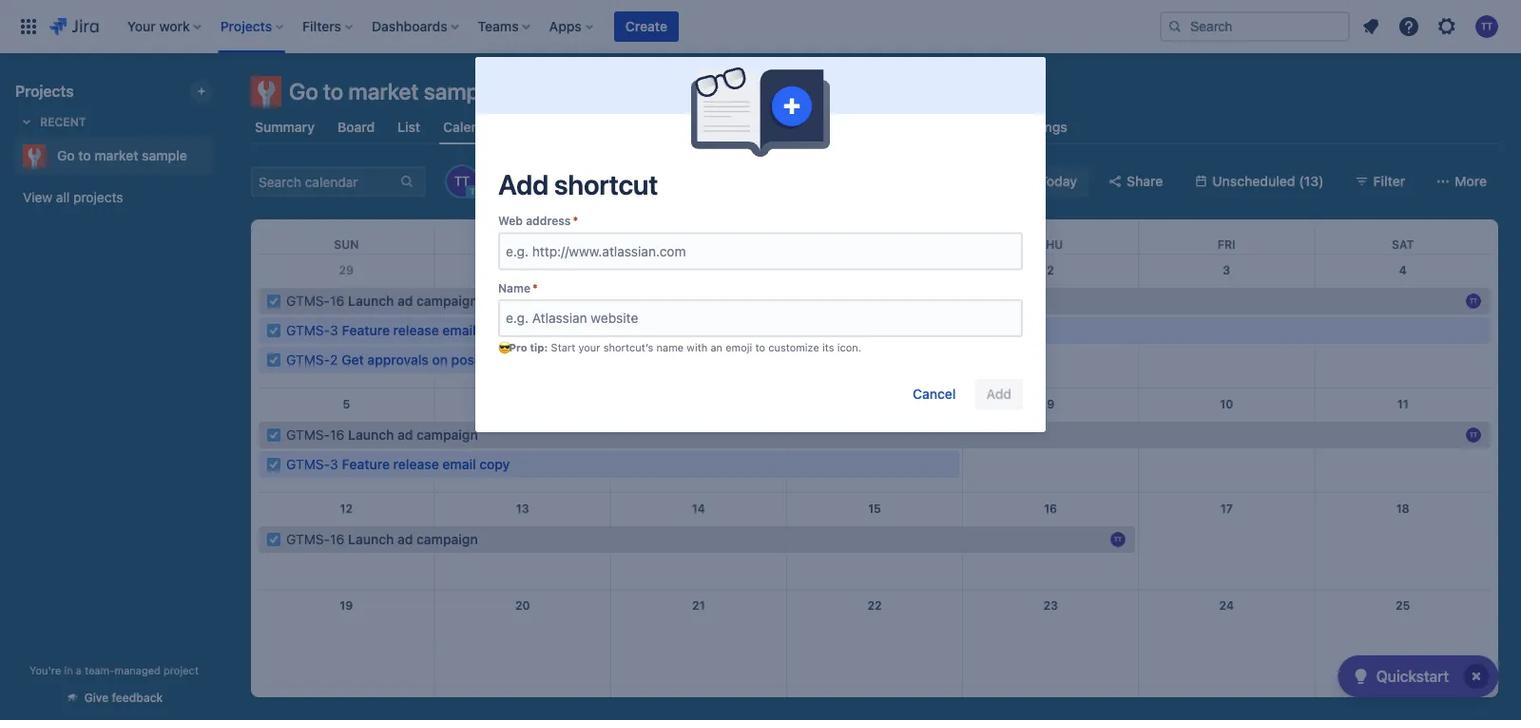 Task type: locate. For each thing, give the bounding box(es) containing it.
name
[[498, 281, 531, 295]]

2 email from the top
[[443, 457, 476, 473]]

1 vertical spatial feature
[[342, 457, 390, 473]]

0 horizontal spatial market
[[94, 148, 138, 164]]

3 ad from the top
[[398, 532, 413, 548]]

2 ad from the top
[[398, 427, 413, 443]]

4 row from the top
[[259, 493, 1491, 590]]

1 horizontal spatial go to market sample
[[289, 78, 497, 105]]

launch down 29 link in the left top of the page
[[348, 293, 394, 309]]

go up 'summary'
[[289, 78, 318, 105]]

0 vertical spatial feature
[[342, 323, 390, 339]]

1 vertical spatial release
[[393, 457, 439, 473]]

1 vertical spatial email
[[443, 457, 476, 473]]

0 vertical spatial ad
[[398, 293, 413, 309]]

* right name
[[533, 281, 538, 295]]

4 gtms- from the top
[[286, 427, 330, 443]]

view all projects
[[23, 190, 123, 205]]

2 vertical spatial launch
[[348, 532, 394, 548]]

1 feature from the top
[[342, 323, 390, 339]]

1
[[872, 263, 878, 277]]

1 horizontal spatial market
[[348, 78, 419, 105]]

sun link
[[330, 220, 363, 254]]

0 vertical spatial gtms-3 feature release email copy
[[286, 323, 510, 339]]

feature for 29
[[342, 323, 390, 339]]

sample up view all projects link in the left top of the page
[[142, 148, 187, 164]]

market up view all projects link in the left top of the page
[[94, 148, 138, 164]]

name
[[657, 342, 684, 354]]

add shortcut
[[498, 168, 658, 201]]

ad
[[398, 293, 413, 309], [398, 427, 413, 443], [398, 532, 413, 548]]

* right address
[[573, 214, 578, 228]]

2 gtms- from the top
[[286, 323, 330, 339]]

0 horizontal spatial go
[[57, 148, 75, 164]]

campaign
[[417, 293, 478, 309], [417, 427, 478, 443], [417, 532, 478, 548]]

sat link
[[1388, 220, 1418, 254]]

sample
[[424, 78, 497, 105], [142, 148, 187, 164]]

2 row from the top
[[259, 255, 1491, 388]]

15
[[868, 502, 881, 515]]

row
[[259, 220, 1491, 254], [259, 255, 1491, 388], [259, 388, 1491, 493], [259, 493, 1491, 590], [259, 590, 1491, 688], [259, 688, 1491, 721]]

13
[[516, 502, 529, 515]]

gtms-
[[286, 293, 330, 309], [286, 323, 330, 339], [286, 352, 330, 368], [286, 427, 330, 443], [286, 457, 330, 473], [286, 532, 330, 548]]

copy up 😎pro
[[480, 323, 510, 339]]

project
[[969, 119, 1013, 135]]

17
[[1221, 502, 1233, 515]]

launch down 12 link
[[348, 532, 394, 548]]

1 vertical spatial 2
[[330, 352, 338, 368]]

23 link
[[1036, 591, 1066, 621]]

24 link
[[1212, 591, 1242, 621]]

16 link
[[1036, 494, 1066, 524]]

2 left get
[[330, 352, 338, 368]]

5 row from the top
[[259, 590, 1491, 688]]

search image
[[1168, 19, 1183, 34]]

gtms-16 launch ad campaign down 29 link in the left top of the page
[[286, 293, 478, 309]]

1 vertical spatial go to market sample
[[57, 148, 187, 164]]

1 vertical spatial ad
[[398, 427, 413, 443]]

0 vertical spatial go
[[289, 78, 318, 105]]

2 launch from the top
[[348, 427, 394, 443]]

terry turtle image
[[447, 166, 477, 197]]

sample up 'calendar'
[[424, 78, 497, 105]]

2 vertical spatial ad
[[398, 532, 413, 548]]

0 vertical spatial release
[[393, 323, 439, 339]]

projects
[[73, 190, 123, 205]]

mon
[[509, 238, 537, 251]]

an
[[711, 342, 723, 354]]

14 link
[[684, 494, 714, 524]]

17 link
[[1212, 494, 1242, 524]]

your
[[579, 342, 601, 354]]

0 vertical spatial email
[[443, 323, 476, 339]]

tue
[[687, 238, 710, 251]]

cancel
[[913, 387, 956, 402]]

3 up 12 link
[[330, 457, 338, 473]]

16
[[330, 293, 344, 309], [330, 427, 344, 443], [1044, 502, 1058, 515], [330, 532, 344, 548]]

1 horizontal spatial *
[[573, 214, 578, 228]]

0 vertical spatial 3
[[1223, 263, 1231, 277]]

1 launch from the top
[[348, 293, 394, 309]]

to
[[323, 78, 344, 105], [78, 148, 91, 164], [755, 342, 766, 354]]

fri link
[[1214, 220, 1240, 254]]

1 gtms-3 feature release email copy from the top
[[286, 323, 510, 339]]

go to market sample link
[[15, 137, 205, 175]]

to inside add shortcut dialog
[[755, 342, 766, 354]]

0 vertical spatial gtms-16 launch ad campaign
[[286, 293, 478, 309]]

email for 29
[[443, 323, 476, 339]]

to up board
[[323, 78, 344, 105]]

11 link
[[1388, 389, 1419, 419]]

1 vertical spatial 3
[[330, 323, 338, 339]]

feature
[[342, 323, 390, 339], [342, 457, 390, 473]]

1 vertical spatial sample
[[142, 148, 187, 164]]

market
[[348, 78, 419, 105], [94, 148, 138, 164]]

1 ad from the top
[[398, 293, 413, 309]]

gtms-3 feature release email copy up 12 link
[[286, 457, 510, 473]]

5 link
[[331, 389, 362, 419]]

2 vertical spatial 3
[[330, 457, 338, 473]]

3 for 9
[[330, 457, 338, 473]]

20
[[515, 599, 530, 613]]

ad for 5
[[398, 427, 413, 443]]

gtms-16 launch ad campaign down 12 link
[[286, 532, 478, 548]]

1 gtms-16 launch ad campaign from the top
[[286, 293, 478, 309]]

projects
[[15, 82, 74, 100]]

1 vertical spatial gtms-16 launch ad campaign
[[286, 427, 478, 443]]

1 horizontal spatial go
[[289, 78, 318, 105]]

0 vertical spatial 2
[[1047, 263, 1055, 277]]

copy for 5
[[480, 457, 510, 473]]

list
[[398, 119, 420, 135]]

2 release from the top
[[393, 457, 439, 473]]

1 horizontal spatial 2
[[1047, 263, 1055, 277]]

feature up 12 link
[[342, 457, 390, 473]]

gtms-16 launch ad campaign
[[286, 293, 478, 309], [286, 427, 478, 443], [286, 532, 478, 548]]

1 copy from the top
[[480, 323, 510, 339]]

copy for 29
[[480, 323, 510, 339]]

gtms-16 launch ad campaign for 5
[[286, 427, 478, 443]]

a
[[76, 665, 82, 677]]

gtms-16 launch ad campaign down 5
[[286, 427, 478, 443]]

2 down 'thu'
[[1047, 263, 1055, 277]]

1 vertical spatial go
[[57, 148, 75, 164]]

reports link
[[781, 110, 838, 145]]

gtms-3 feature release email copy up the approvals
[[286, 323, 510, 339]]

3 down fri
[[1223, 263, 1231, 277]]

0 horizontal spatial 2
[[330, 352, 338, 368]]

2 campaign from the top
[[417, 427, 478, 443]]

0 vertical spatial copy
[[480, 323, 510, 339]]

15 link
[[860, 494, 890, 524]]

5 gtms- from the top
[[286, 457, 330, 473]]

1 horizontal spatial to
[[323, 78, 344, 105]]

its
[[823, 342, 834, 354]]

0 vertical spatial campaign
[[417, 293, 478, 309]]

to down recent
[[78, 148, 91, 164]]

2 vertical spatial gtms-16 launch ad campaign
[[286, 532, 478, 548]]

copy up 13 link
[[480, 457, 510, 473]]

1 vertical spatial copy
[[480, 457, 510, 473]]

give
[[84, 692, 109, 705]]

jira image
[[49, 15, 99, 38], [49, 15, 99, 38]]

to right emoji
[[755, 342, 766, 354]]

campaign for 29
[[417, 293, 478, 309]]

1 row from the top
[[259, 220, 1491, 254]]

go
[[289, 78, 318, 105], [57, 148, 75, 164]]

customize
[[769, 342, 820, 354]]

release for 5
[[393, 457, 439, 473]]

0 horizontal spatial sample
[[142, 148, 187, 164]]

4
[[1400, 263, 1407, 277]]

3 down 29 link in the left top of the page
[[330, 323, 338, 339]]

2 gtms-16 launch ad campaign from the top
[[286, 427, 478, 443]]

3
[[1223, 263, 1231, 277], [330, 323, 338, 339], [330, 457, 338, 473]]

managed
[[115, 665, 161, 677]]

tab list
[[240, 110, 1510, 145]]

1 vertical spatial to
[[78, 148, 91, 164]]

18 link
[[1388, 494, 1419, 524]]

1 vertical spatial campaign
[[417, 427, 478, 443]]

cancel button
[[902, 379, 968, 410]]

gtms-16 launch ad campaign for 29
[[286, 293, 478, 309]]

you're in a team-managed project
[[30, 665, 199, 677]]

2 vertical spatial campaign
[[417, 532, 478, 548]]

0 vertical spatial *
[[573, 214, 578, 228]]

1 release from the top
[[393, 323, 439, 339]]

1 campaign from the top
[[417, 293, 478, 309]]

22 link
[[860, 591, 890, 621]]

release
[[393, 323, 439, 339], [393, 457, 439, 473]]

2 horizontal spatial to
[[755, 342, 766, 354]]

grid
[[259, 220, 1491, 721]]

go down recent
[[57, 148, 75, 164]]

2 gtms-3 feature release email copy from the top
[[286, 457, 510, 473]]

market up list
[[348, 78, 419, 105]]

1 vertical spatial gtms-3 feature release email copy
[[286, 457, 510, 473]]

2 copy from the top
[[480, 457, 510, 473]]

1 vertical spatial launch
[[348, 427, 394, 443]]

1 gtms- from the top
[[286, 293, 330, 309]]

0 vertical spatial go to market sample
[[289, 78, 497, 105]]

1 vertical spatial *
[[533, 281, 538, 295]]

1 email from the top
[[443, 323, 476, 339]]

0 vertical spatial sample
[[424, 78, 497, 105]]

3 for 2
[[330, 323, 338, 339]]

😎pro tip: start your shortcut's name with an emoji to customize its icon.
[[498, 342, 862, 354]]

go to market sample up list
[[289, 78, 497, 105]]

25 link
[[1388, 591, 1419, 621]]

0 vertical spatial to
[[323, 78, 344, 105]]

0 horizontal spatial go to market sample
[[57, 148, 187, 164]]

launch down 5
[[348, 427, 394, 443]]

with
[[687, 342, 708, 354]]

22
[[868, 599, 882, 613]]

launch
[[348, 293, 394, 309], [348, 427, 394, 443], [348, 532, 394, 548]]

29
[[339, 263, 354, 277]]

0 vertical spatial launch
[[348, 293, 394, 309]]

0 horizontal spatial to
[[78, 148, 91, 164]]

go to market sample up view all projects link in the left top of the page
[[57, 148, 187, 164]]

feature up get
[[342, 323, 390, 339]]

on
[[432, 352, 448, 368]]

campaign for 5
[[417, 427, 478, 443]]

2 vertical spatial to
[[755, 342, 766, 354]]

2 feature from the top
[[342, 457, 390, 473]]



Task type: describe. For each thing, give the bounding box(es) containing it.
issues link
[[719, 110, 766, 145]]

collapse recent projects image
[[15, 110, 38, 133]]

issues
[[722, 119, 762, 135]]

row containing 19
[[259, 590, 1491, 688]]

1 horizontal spatial sample
[[424, 78, 497, 105]]

view
[[23, 190, 52, 205]]

e.g. Atlassian website field
[[500, 301, 1021, 336]]

gtms-3 feature release email copy for 5
[[286, 457, 510, 473]]

board
[[338, 119, 375, 135]]

Search calendar text field
[[253, 168, 398, 195]]

unscheduled image
[[1194, 174, 1209, 189]]

today
[[1040, 174, 1078, 189]]

25
[[1396, 599, 1411, 613]]

mon link
[[505, 220, 540, 254]]

feature for 5
[[342, 457, 390, 473]]

create banner
[[0, 0, 1522, 53]]

5
[[343, 398, 350, 411]]

2 link
[[1036, 255, 1066, 285]]

feedback
[[112, 692, 163, 705]]

10 link
[[1212, 389, 1242, 419]]

release for 29
[[393, 323, 439, 339]]

address
[[526, 214, 571, 228]]

web address *
[[498, 214, 578, 228]]

3 gtms- from the top
[[286, 352, 330, 368]]

1 vertical spatial market
[[94, 148, 138, 164]]

20 link
[[508, 591, 538, 621]]

you're
[[30, 665, 61, 677]]

summary
[[255, 119, 315, 135]]

board link
[[334, 110, 379, 145]]

0 vertical spatial market
[[348, 78, 419, 105]]

check image
[[1350, 666, 1373, 689]]

get
[[342, 352, 364, 368]]

30 link
[[508, 255, 538, 285]]

14
[[692, 502, 705, 515]]

create
[[626, 19, 668, 34]]

3 link
[[1212, 255, 1242, 285]]

project
[[164, 665, 199, 677]]

unscheduled
[[1213, 174, 1296, 189]]

list link
[[394, 110, 424, 145]]

start
[[551, 342, 576, 354]]

6 row from the top
[[259, 688, 1491, 721]]

thu
[[1039, 238, 1063, 251]]

summary link
[[251, 110, 319, 145]]

31
[[692, 263, 705, 277]]

dismiss quickstart image
[[1462, 662, 1492, 692]]

21 link
[[684, 591, 714, 621]]

row containing sun
[[259, 220, 1491, 254]]

19
[[340, 599, 353, 613]]

12 link
[[331, 494, 362, 524]]

launch for 5
[[348, 427, 394, 443]]

pages link
[[657, 110, 703, 145]]

email for 5
[[443, 457, 476, 473]]

9 link
[[1036, 389, 1066, 419]]

pages
[[661, 119, 700, 135]]

Search field
[[1160, 11, 1350, 42]]

add people image
[[514, 170, 536, 193]]

3 gtms-16 launch ad campaign from the top
[[286, 532, 478, 548]]

shortcut's
[[604, 342, 654, 354]]

eloisefrancis23 image
[[472, 166, 502, 197]]

31 link
[[684, 255, 714, 285]]

18
[[1397, 502, 1410, 515]]

sun
[[334, 238, 359, 251]]

tip:
[[530, 342, 548, 354]]

23
[[1044, 599, 1058, 613]]

3 campaign from the top
[[417, 532, 478, 548]]

😎pro
[[498, 342, 527, 354]]

tue link
[[684, 220, 714, 254]]

12
[[340, 502, 353, 515]]

recent
[[40, 115, 86, 128]]

launch for 29
[[348, 293, 394, 309]]

30
[[515, 263, 530, 277]]

calendar
[[443, 119, 500, 135]]

name *
[[498, 281, 538, 295]]

3 launch from the top
[[348, 532, 394, 548]]

settings
[[1017, 119, 1068, 135]]

today button
[[1028, 166, 1089, 197]]

create button
[[614, 11, 679, 42]]

e.g. http://www.atlassian.com url field
[[500, 234, 1021, 269]]

1 link
[[860, 255, 890, 285]]

give feedback
[[84, 692, 163, 705]]

team-
[[85, 665, 115, 677]]

all
[[56, 190, 70, 205]]

primary element
[[11, 0, 1160, 53]]

quickstart
[[1377, 668, 1449, 686]]

3 row from the top
[[259, 388, 1491, 493]]

icon.
[[837, 342, 862, 354]]

project settings link
[[965, 110, 1072, 145]]

view all projects link
[[15, 181, 213, 215]]

0 horizontal spatial *
[[533, 281, 538, 295]]

web
[[498, 214, 523, 228]]

gtms-3 feature release email copy for 29
[[286, 323, 510, 339]]

emoji
[[726, 342, 753, 354]]

ad for 29
[[398, 293, 413, 309]]

24
[[1220, 599, 1234, 613]]

(13)
[[1299, 174, 1324, 189]]

positioning
[[451, 352, 521, 368]]

gtms-2 get approvals on positioning
[[286, 352, 521, 368]]

thu link
[[1035, 220, 1067, 254]]

29 link
[[331, 255, 362, 285]]

add shortcut dialog
[[475, 57, 1046, 433]]

approvals
[[367, 352, 429, 368]]

4 link
[[1388, 255, 1419, 285]]

tab list containing calendar
[[240, 110, 1510, 145]]

add
[[498, 168, 549, 201]]

6 gtms- from the top
[[286, 532, 330, 548]]

grid containing gtms-16
[[259, 220, 1491, 721]]

9
[[1047, 398, 1055, 411]]



Task type: vqa. For each thing, say whether or not it's contained in the screenshot.
text in the Share your feedback or ask a question by highlighting text and clicking
no



